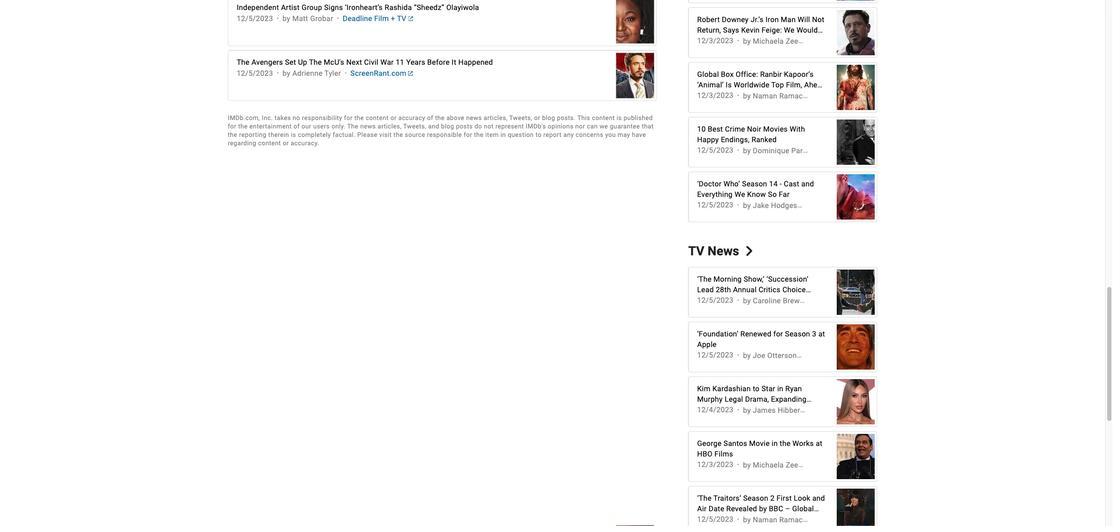 Task type: describe. For each thing, give the bounding box(es) containing it.
12/5/2023 for 10 best crime noir movies with happy endings, ranked
[[697, 146, 734, 155]]

the inside george santos movie in the works at hbo films
[[780, 440, 791, 448]]

nominations
[[736, 296, 780, 305]]

'animal'
[[697, 81, 724, 89]]

1 vertical spatial blog
[[441, 123, 454, 130]]

far
[[779, 190, 790, 199]]

image image for robert downey jr.'s iron man will not return, says kevin feige: we would never 'magically undo' his death
[[837, 5, 875, 61]]

'napoleon,'
[[706, 91, 743, 100]]

jr.'s
[[751, 15, 764, 24]]

above
[[447, 114, 465, 122]]

civil
[[364, 58, 379, 67]]

santos
[[724, 440, 747, 448]]

image image for independent artist group signs 'ironheart's rashida "sheedz" olayiwola
[[616, 0, 654, 49]]

'the for 'the traitors' season 2 first look and air date revealed by bbc – global bulletin
[[697, 494, 712, 503]]

12/5/2023 for 'the traitors' season 2 first look and air date revealed by bbc – global bulletin
[[697, 516, 734, 525]]

expanding
[[771, 395, 807, 404]]

george santos movie in the works at hbo films
[[697, 440, 823, 459]]

dominique
[[753, 146, 790, 155]]

at inside 'foundation' renewed for season 3 at apple
[[819, 330, 825, 339]]

responsible
[[427, 131, 462, 138]]

12/3/2023 for hbo
[[697, 461, 734, 470]]

by jake hodges
[[743, 201, 797, 210]]

lead
[[697, 286, 714, 294]]

imdb's
[[526, 123, 546, 130]]

opinions
[[548, 123, 574, 130]]

14
[[769, 180, 778, 188]]

image image for 'the morning show,' 'succession' lead 28th annual critics choice awards tv nominations
[[837, 265, 875, 321]]

report
[[544, 131, 562, 138]]

in inside kim kardashian to star in ryan murphy legal drama, expanding acting career
[[778, 385, 784, 393]]

air
[[697, 505, 707, 514]]

by for morning
[[743, 297, 751, 305]]

deadline film + tv
[[343, 14, 407, 23]]

1 horizontal spatial content
[[366, 114, 389, 122]]

undo'
[[755, 36, 774, 45]]

adrienne
[[292, 69, 323, 78]]

everything
[[697, 190, 733, 199]]

date
[[709, 505, 725, 514]]

inc.
[[262, 114, 273, 122]]

'magically
[[719, 36, 753, 45]]

who'
[[724, 180, 740, 188]]

by for box
[[743, 92, 751, 100]]

can
[[587, 123, 598, 130]]

0 horizontal spatial tweets,
[[403, 123, 427, 130]]

downey
[[722, 15, 749, 24]]

0 horizontal spatial content
[[258, 140, 281, 147]]

worldwide
[[734, 81, 770, 89]]

0 vertical spatial articles,
[[484, 114, 508, 122]]

morning
[[714, 275, 742, 284]]

by naman ramachandran for 'hunger
[[743, 92, 831, 100]]

this
[[577, 114, 590, 122]]

factual.
[[333, 131, 356, 138]]

by for kardashian
[[743, 406, 751, 415]]

matt
[[292, 14, 308, 23]]

never
[[697, 36, 717, 45]]

12/5/2023 for the avengers set up the mcu's next civil war 11 years before it happened
[[237, 69, 273, 78]]

up
[[298, 58, 307, 67]]

posts
[[456, 123, 473, 130]]

best
[[708, 125, 723, 134]]

games'
[[774, 91, 799, 100]]

screenrant.com button
[[351, 68, 413, 79]]

entertainment
[[250, 123, 292, 130]]

by caroline brew
[[743, 297, 800, 305]]

12/3/2023 for worldwide
[[697, 92, 734, 100]]

3
[[812, 330, 817, 339]]

iron
[[766, 15, 779, 24]]

renewed
[[741, 330, 772, 339]]

image image for 10 best crime noir movies with happy endings, ranked
[[837, 114, 875, 171]]

tv inside 'the morning show,' 'succession' lead 28th annual critics choice awards tv nominations
[[725, 296, 734, 305]]

bbc
[[769, 505, 784, 514]]

by joe otterson
[[743, 351, 797, 360]]

image image for 'the traitors' season 2 first look and air date revealed by bbc – global bulletin
[[837, 484, 875, 527]]

1 horizontal spatial or
[[390, 114, 397, 122]]

accuracy
[[398, 114, 425, 122]]

image image for kim kardashian to star in ryan murphy legal drama, expanding acting career
[[837, 374, 875, 430]]

independent
[[237, 3, 279, 12]]

top
[[771, 81, 784, 89]]

launch inline image
[[408, 16, 413, 21]]

therein
[[268, 131, 289, 138]]

12/4/2023
[[697, 406, 734, 415]]

+
[[391, 14, 395, 23]]

crime
[[725, 125, 745, 134]]

please
[[357, 131, 378, 138]]

10
[[697, 125, 706, 134]]

murphy
[[697, 395, 723, 404]]

jake
[[753, 201, 769, 210]]

it
[[452, 58, 456, 67]]

and for 'foundation' renewed for season 3 at apple
[[813, 494, 825, 503]]

works
[[793, 440, 814, 448]]

12/3/2023 for return,
[[697, 37, 734, 45]]

james
[[753, 406, 776, 415]]

set
[[285, 58, 296, 67]]

traitors'
[[714, 494, 741, 503]]

acting
[[697, 406, 719, 415]]

look
[[794, 494, 811, 503]]

season inside 'foundation' renewed for season 3 at apple
[[785, 330, 810, 339]]

do
[[475, 123, 482, 130]]

ranked
[[752, 135, 777, 144]]

by inside 'the traitors' season 2 first look and air date revealed by bbc – global bulletin
[[759, 505, 767, 514]]

we inside robert downey jr.'s iron man will not return, says kevin feige: we would never 'magically undo' his death
[[784, 26, 795, 34]]

2 horizontal spatial content
[[592, 114, 615, 122]]

'ironheart's rashida
[[345, 3, 412, 12]]

0 vertical spatial is
[[617, 114, 622, 122]]

of inside global box office: ranbir kapoor's 'animal' is worldwide top film, ahead of 'napoleon,' 'hunger games'
[[697, 91, 704, 100]]

image image for 'doctor who' season 14 - cast and everything we know so far
[[837, 169, 875, 225]]

we inside 'doctor who' season 14 - cast and everything we know so far
[[735, 190, 745, 199]]

naman for revealed
[[753, 516, 778, 525]]

'the morning show,' 'succession' lead 28th annual critics choice awards tv nominations
[[697, 275, 809, 305]]

global box office: ranbir kapoor's 'animal' is worldwide top film, ahead of 'napoleon,' 'hunger games'
[[697, 70, 826, 100]]

responsibility
[[302, 114, 342, 122]]

regarding
[[228, 140, 256, 147]]

the up please
[[355, 114, 364, 122]]

launch inline image
[[408, 71, 413, 76]]

1 horizontal spatial tv
[[688, 244, 705, 259]]

by matt grobar
[[283, 14, 333, 23]]

the right visit
[[394, 131, 403, 138]]



Task type: locate. For each thing, give the bounding box(es) containing it.
death
[[789, 36, 809, 45]]

by michaela zee down george santos movie in the works at hbo films
[[743, 461, 799, 470]]

0 vertical spatial ramachandran
[[779, 92, 831, 100]]

0 vertical spatial at
[[819, 330, 825, 339]]

the
[[237, 58, 250, 67], [309, 58, 322, 67], [347, 123, 359, 130]]

'the inside 'the morning show,' 'succession' lead 28th annual critics choice awards tv nominations
[[697, 275, 712, 284]]

2 vertical spatial of
[[294, 123, 300, 130]]

2 vertical spatial in
[[772, 440, 778, 448]]

12/3/2023 down the films
[[697, 461, 734, 470]]

in right star
[[778, 385, 784, 393]]

deadline film + tv button
[[343, 13, 413, 24]]

2 12/3/2023 from the top
[[697, 92, 734, 100]]

avengers
[[252, 58, 283, 67]]

for up only.
[[344, 114, 353, 122]]

2 horizontal spatial of
[[697, 91, 704, 100]]

ranbir
[[760, 70, 782, 79]]

season left 2
[[743, 494, 769, 503]]

content down the therein
[[258, 140, 281, 147]]

by michaela zee
[[743, 37, 799, 45], [743, 461, 799, 470]]

news
[[708, 244, 739, 259]]

0 vertical spatial in
[[501, 131, 506, 138]]

career
[[721, 406, 744, 415]]

2 ramachandran from the top
[[779, 516, 831, 525]]

will
[[798, 15, 810, 24]]

0 vertical spatial 'the
[[697, 275, 712, 284]]

we
[[600, 123, 608, 130]]

by for who'
[[743, 201, 751, 210]]

by for avengers
[[283, 69, 290, 78]]

0 horizontal spatial of
[[294, 123, 300, 130]]

of down 'animal'
[[697, 91, 704, 100]]

source
[[405, 131, 425, 138]]

by down endings,
[[743, 146, 751, 155]]

1 vertical spatial tweets,
[[403, 123, 427, 130]]

ahead
[[804, 81, 826, 89]]

2 horizontal spatial or
[[534, 114, 540, 122]]

blog
[[542, 114, 555, 122], [441, 123, 454, 130]]

season up know
[[742, 180, 767, 188]]

2 vertical spatial season
[[743, 494, 769, 503]]

tv right +
[[397, 14, 407, 23]]

1 vertical spatial at
[[816, 440, 823, 448]]

question
[[508, 131, 534, 138]]

the up by adrienne tyler on the top left
[[309, 58, 322, 67]]

olayiwola
[[446, 3, 479, 12]]

by for downey
[[743, 37, 751, 45]]

the left above
[[435, 114, 445, 122]]

content up the we
[[592, 114, 615, 122]]

0 vertical spatial zee
[[786, 37, 799, 45]]

blog up opinions at the top
[[542, 114, 555, 122]]

naman for film,
[[753, 92, 778, 100]]

the inside the "imdb.com, inc. takes no responsibility for the content or accuracy of the above news articles, tweets, or blog posts. this content is published for the entertainment of our users only. the news articles, tweets, and blog posts do not represent imdb's opinions nor can we guarantee that the reporting therein is completely factual. please visit the source responsible for the item in question to report any concerns you may have regarding content or accuracy."
[[347, 123, 359, 130]]

image image for the avengers set up the mcu's next civil war 11 years before it happened
[[616, 48, 654, 104]]

by for traitors'
[[743, 516, 751, 525]]

12/3/2023 down 'animal'
[[697, 92, 734, 100]]

11
[[396, 58, 404, 67]]

zee down works
[[786, 461, 799, 470]]

1 zee from the top
[[786, 37, 799, 45]]

0 vertical spatial news
[[466, 114, 482, 122]]

the avengers set up the mcu's next civil war 11 years before it happened
[[237, 58, 493, 67]]

12/5/2023 for 'foundation' renewed for season 3 at apple
[[697, 351, 734, 360]]

by left bbc
[[759, 505, 767, 514]]

screenrant.com
[[351, 69, 406, 78]]

1 vertical spatial 12/3/2023
[[697, 92, 734, 100]]

0 horizontal spatial to
[[536, 131, 542, 138]]

ramachandran down "ahead"
[[779, 92, 831, 100]]

by michaela zee for iron
[[743, 37, 799, 45]]

the
[[355, 114, 364, 122], [435, 114, 445, 122], [238, 123, 248, 130], [228, 131, 237, 138], [394, 131, 403, 138], [474, 131, 484, 138], [780, 440, 791, 448]]

–
[[785, 505, 790, 514]]

'doctor
[[697, 180, 722, 188]]

2 'the from the top
[[697, 494, 712, 503]]

0 horizontal spatial is
[[291, 131, 296, 138]]

by down george santos movie in the works at hbo films
[[743, 461, 751, 470]]

posts.
[[557, 114, 576, 122]]

content up visit
[[366, 114, 389, 122]]

ramachandran down –
[[779, 516, 831, 525]]

only.
[[332, 123, 346, 130]]

0 horizontal spatial we
[[735, 190, 745, 199]]

and right cast
[[802, 180, 814, 188]]

0 vertical spatial of
[[697, 91, 704, 100]]

of down no
[[294, 123, 300, 130]]

news up please
[[360, 123, 376, 130]]

image image
[[616, 0, 654, 49], [837, 5, 875, 61], [616, 48, 654, 104], [837, 60, 875, 116], [837, 114, 875, 171], [837, 169, 875, 225], [837, 265, 875, 321], [837, 319, 875, 376], [837, 374, 875, 430], [837, 429, 875, 485], [837, 484, 875, 527]]

1 vertical spatial 'the
[[697, 494, 712, 503]]

image image for george santos movie in the works at hbo films
[[837, 429, 875, 485]]

first
[[777, 494, 792, 503]]

by adrienne tyler
[[283, 69, 341, 78]]

-
[[780, 180, 782, 188]]

kim kardashian to star in ryan murphy legal drama, expanding acting career
[[697, 385, 807, 415]]

2 horizontal spatial the
[[347, 123, 359, 130]]

12/3/2023
[[697, 37, 734, 45], [697, 92, 734, 100], [697, 461, 734, 470]]

'the up air
[[697, 494, 712, 503]]

in inside george santos movie in the works at hbo films
[[772, 440, 778, 448]]

global up 'animal'
[[697, 70, 719, 79]]

signs
[[324, 3, 343, 12]]

12/5/2023 for 'the morning show,' 'succession' lead 28th annual critics choice awards tv nominations
[[697, 297, 734, 305]]

10 best crime noir movies with happy endings, ranked
[[697, 125, 805, 144]]

12/5/2023
[[237, 14, 273, 23], [237, 69, 273, 78], [697, 146, 734, 155], [697, 201, 734, 210], [697, 297, 734, 305], [697, 351, 734, 360], [697, 516, 734, 525]]

show,'
[[744, 275, 765, 284]]

0 vertical spatial to
[[536, 131, 542, 138]]

naman down top
[[753, 92, 778, 100]]

and inside 'doctor who' season 14 - cast and everything we know so far
[[802, 180, 814, 188]]

season for by james hibberd
[[743, 494, 769, 503]]

in inside the "imdb.com, inc. takes no responsibility for the content or accuracy of the above news articles, tweets, or blog posts. this content is published for the entertainment of our users only. the news articles, tweets, and blog posts do not represent imdb's opinions nor can we guarantee that the reporting therein is completely factual. please visit the source responsible for the item in question to report any concerns you may have regarding content or accuracy."
[[501, 131, 506, 138]]

by left joe
[[743, 351, 751, 360]]

0 vertical spatial tv
[[397, 14, 407, 23]]

with
[[790, 125, 805, 134]]

12/3/2023 down return,
[[697, 37, 734, 45]]

by left the jake
[[743, 201, 751, 210]]

published
[[624, 114, 653, 122]]

3 12/3/2023 from the top
[[697, 461, 734, 470]]

joe
[[753, 351, 766, 360]]

0 vertical spatial tweets,
[[509, 114, 533, 122]]

1 vertical spatial global
[[792, 505, 814, 514]]

by down artist
[[283, 14, 290, 23]]

ramachandran for first
[[779, 516, 831, 525]]

kevin
[[741, 26, 760, 34]]

nor
[[575, 123, 585, 130]]

chevron right inline image
[[744, 246, 755, 256]]

by for renewed
[[743, 351, 751, 360]]

or down the therein
[[283, 140, 289, 147]]

blog up the responsible
[[441, 123, 454, 130]]

the down "imdb.com,"
[[238, 123, 248, 130]]

kardashian
[[713, 385, 751, 393]]

1 horizontal spatial to
[[753, 385, 760, 393]]

0 vertical spatial global
[[697, 70, 719, 79]]

completely
[[298, 131, 331, 138]]

1 ramachandran from the top
[[779, 92, 831, 100]]

0 horizontal spatial or
[[283, 140, 289, 147]]

2 by michaela zee from the top
[[743, 461, 799, 470]]

2 vertical spatial 12/3/2023
[[697, 461, 734, 470]]

1 vertical spatial to
[[753, 385, 760, 393]]

by naman ramachandran
[[743, 92, 831, 100], [743, 516, 831, 525]]

12/5/2023 down apple on the right of the page
[[697, 351, 734, 360]]

tv news link
[[688, 244, 755, 259]]

1 horizontal spatial of
[[427, 114, 433, 122]]

1 vertical spatial by michaela zee
[[743, 461, 799, 470]]

12/5/2023 down everything
[[697, 201, 734, 210]]

season for by naman ramachandran
[[742, 180, 767, 188]]

0 horizontal spatial blog
[[441, 123, 454, 130]]

image image for 'foundation' renewed for season 3 at apple
[[837, 319, 875, 376]]

1 naman from the top
[[753, 92, 778, 100]]

by michaela zee down feige:
[[743, 37, 799, 45]]

1 horizontal spatial articles,
[[484, 114, 508, 122]]

at inside george santos movie in the works at hbo films
[[816, 440, 823, 448]]

12/5/2023 down happy
[[697, 146, 734, 155]]

imdb.com,
[[228, 114, 260, 122]]

1 vertical spatial we
[[735, 190, 745, 199]]

and inside 'the traitors' season 2 first look and air date revealed by bbc – global bulletin
[[813, 494, 825, 503]]

articles, up visit
[[378, 123, 402, 130]]

ryan
[[786, 385, 802, 393]]

or
[[390, 114, 397, 122], [534, 114, 540, 122], [283, 140, 289, 147]]

1 by michaela zee from the top
[[743, 37, 799, 45]]

12/5/2023 down date
[[697, 516, 734, 525]]

1 horizontal spatial global
[[792, 505, 814, 514]]

is up accuracy. at the left of page
[[291, 131, 296, 138]]

global inside 'the traitors' season 2 first look and air date revealed by bbc – global bulletin
[[792, 505, 814, 514]]

concerns
[[576, 131, 604, 138]]

season inside 'the traitors' season 2 first look and air date revealed by bbc – global bulletin
[[743, 494, 769, 503]]

and up the responsible
[[428, 123, 439, 130]]

naman down bbc
[[753, 516, 778, 525]]

0 vertical spatial blog
[[542, 114, 555, 122]]

1 vertical spatial and
[[802, 180, 814, 188]]

0 vertical spatial michaela
[[753, 37, 784, 45]]

12/5/2023 down the avengers
[[237, 69, 273, 78]]

ramachandran for kapoor's
[[779, 92, 831, 100]]

2 by naman ramachandran from the top
[[743, 516, 831, 525]]

zee for man
[[786, 37, 799, 45]]

global down look
[[792, 505, 814, 514]]

apple
[[697, 340, 717, 349]]

to inside kim kardashian to star in ryan murphy legal drama, expanding acting career
[[753, 385, 760, 393]]

0 vertical spatial season
[[742, 180, 767, 188]]

is
[[617, 114, 622, 122], [291, 131, 296, 138]]

for up otterson
[[774, 330, 783, 339]]

we down man
[[784, 26, 795, 34]]

0 vertical spatial we
[[784, 26, 795, 34]]

and right look
[[813, 494, 825, 503]]

1 12/3/2023 from the top
[[697, 37, 734, 45]]

1 vertical spatial ramachandran
[[779, 516, 831, 525]]

and inside the "imdb.com, inc. takes no responsibility for the content or accuracy of the above news articles, tweets, or blog posts. this content is published for the entertainment of our users only. the news articles, tweets, and blog posts do not represent imdb's opinions nor can we guarantee that the reporting therein is completely factual. please visit the source responsible for the item in question to report any concerns you may have regarding content or accuracy."
[[428, 123, 439, 130]]

or left accuracy
[[390, 114, 397, 122]]

guarantee
[[610, 123, 640, 130]]

film
[[374, 14, 389, 23]]

0 horizontal spatial tv
[[397, 14, 407, 23]]

by michaela zee for in
[[743, 461, 799, 470]]

by naman ramachandran down –
[[743, 516, 831, 525]]

tv down 28th
[[725, 296, 734, 305]]

tweets, up represent
[[509, 114, 533, 122]]

at right works
[[816, 440, 823, 448]]

happy
[[697, 135, 719, 144]]

0 vertical spatial 12/3/2023
[[697, 37, 734, 45]]

hbo
[[697, 450, 713, 459]]

grobar
[[310, 14, 333, 23]]

0 horizontal spatial news
[[360, 123, 376, 130]]

imdb.com, inc. takes no responsibility for the content or accuracy of the above news articles, tweets, or blog posts. this content is published for the entertainment of our users only. the news articles, tweets, and blog posts do not represent imdb's opinions nor can we guarantee that the reporting therein is completely factual. please visit the source responsible for the item in question to report any concerns you may have regarding content or accuracy.
[[228, 114, 654, 147]]

1 michaela from the top
[[753, 37, 784, 45]]

brew
[[783, 297, 800, 305]]

deadline
[[343, 14, 372, 23]]

1 vertical spatial zee
[[786, 461, 799, 470]]

by down annual
[[743, 297, 751, 305]]

0 horizontal spatial the
[[237, 58, 250, 67]]

tweets, up source at the left of page
[[403, 123, 427, 130]]

in down represent
[[501, 131, 506, 138]]

1 by naman ramachandran from the top
[[743, 92, 831, 100]]

1 horizontal spatial the
[[309, 58, 322, 67]]

films
[[715, 450, 733, 459]]

image image for global box office: ranbir kapoor's 'animal' is worldwide top film, ahead of 'napoleon,' 'hunger games'
[[837, 60, 875, 116]]

1 vertical spatial season
[[785, 330, 810, 339]]

to down imdb's
[[536, 131, 542, 138]]

0 vertical spatial by naman ramachandran
[[743, 92, 831, 100]]

to
[[536, 131, 542, 138], [753, 385, 760, 393]]

by for best
[[743, 146, 751, 155]]

the up factual.
[[347, 123, 359, 130]]

tv inside button
[[397, 14, 407, 23]]

1 vertical spatial is
[[291, 131, 296, 138]]

1 horizontal spatial news
[[466, 114, 482, 122]]

michaela down feige:
[[753, 37, 784, 45]]

for down posts
[[464, 131, 472, 138]]

2 michaela from the top
[[753, 461, 784, 470]]

1 horizontal spatial we
[[784, 26, 795, 34]]

reporting
[[239, 131, 267, 138]]

0 horizontal spatial articles,
[[378, 123, 402, 130]]

12/5/2023 for 'doctor who' season 14 - cast and everything we know so far
[[697, 201, 734, 210]]

movie
[[749, 440, 770, 448]]

by down set
[[283, 69, 290, 78]]

may
[[618, 131, 630, 138]]

next
[[346, 58, 362, 67]]

of right accuracy
[[427, 114, 433, 122]]

12/5/2023 down 28th
[[697, 297, 734, 305]]

2 naman from the top
[[753, 516, 778, 525]]

0 horizontal spatial global
[[697, 70, 719, 79]]

otterson
[[768, 351, 797, 360]]

his
[[776, 36, 788, 45]]

we down who'
[[735, 190, 745, 199]]

zee for the
[[786, 461, 799, 470]]

that
[[642, 123, 654, 130]]

partridge
[[792, 146, 823, 155]]

any
[[564, 131, 574, 138]]

1 vertical spatial michaela
[[753, 461, 784, 470]]

at right 3
[[819, 330, 825, 339]]

the up "regarding"
[[228, 131, 237, 138]]

news up do
[[466, 114, 482, 122]]

star
[[762, 385, 776, 393]]

is
[[726, 81, 732, 89]]

by down "worldwide"
[[743, 92, 751, 100]]

endings,
[[721, 135, 750, 144]]

the left works
[[780, 440, 791, 448]]

2 horizontal spatial tv
[[725, 296, 734, 305]]

is up guarantee
[[617, 114, 622, 122]]

season inside 'doctor who' season 14 - cast and everything we know so far
[[742, 180, 767, 188]]

global inside global box office: ranbir kapoor's 'animal' is worldwide top film, ahead of 'napoleon,' 'hunger games'
[[697, 70, 719, 79]]

season
[[742, 180, 767, 188], [785, 330, 810, 339], [743, 494, 769, 503]]

man
[[781, 15, 796, 24]]

bulletin
[[697, 516, 723, 524]]

michaela for in
[[753, 461, 784, 470]]

1 horizontal spatial is
[[617, 114, 622, 122]]

by for santos
[[743, 461, 751, 470]]

1 vertical spatial articles,
[[378, 123, 402, 130]]

'the for 'the morning show,' 'succession' lead 28th annual critics choice awards tv nominations
[[697, 275, 712, 284]]

news
[[466, 114, 482, 122], [360, 123, 376, 130]]

the down do
[[474, 131, 484, 138]]

zee
[[786, 37, 799, 45], [786, 461, 799, 470]]

kim
[[697, 385, 711, 393]]

1 horizontal spatial tweets,
[[509, 114, 533, 122]]

articles, up not
[[484, 114, 508, 122]]

feige:
[[762, 26, 782, 34]]

tv left the news
[[688, 244, 705, 259]]

by down "revealed"
[[743, 516, 751, 525]]

by down drama,
[[743, 406, 751, 415]]

12/5/2023 for independent artist group signs 'ironheart's rashida "sheedz" olayiwola
[[237, 14, 273, 23]]

michaela for iron
[[753, 37, 784, 45]]

2 vertical spatial and
[[813, 494, 825, 503]]

in right movie at the right bottom
[[772, 440, 778, 448]]

for down "imdb.com,"
[[228, 123, 236, 130]]

1 'the from the top
[[697, 275, 712, 284]]

0 vertical spatial by michaela zee
[[743, 37, 799, 45]]

12/5/2023 down independent on the top left
[[237, 14, 273, 23]]

return,
[[697, 26, 721, 34]]

1 vertical spatial news
[[360, 123, 376, 130]]

1 vertical spatial of
[[427, 114, 433, 122]]

tv news
[[688, 244, 739, 259]]

1 vertical spatial by naman ramachandran
[[743, 516, 831, 525]]

1 horizontal spatial blog
[[542, 114, 555, 122]]

to up drama,
[[753, 385, 760, 393]]

by naman ramachandran for global
[[743, 516, 831, 525]]

michaela down george santos movie in the works at hbo films
[[753, 461, 784, 470]]

for inside 'foundation' renewed for season 3 at apple
[[774, 330, 783, 339]]

would
[[797, 26, 818, 34]]

to inside the "imdb.com, inc. takes no responsibility for the content or accuracy of the above news articles, tweets, or blog posts. this content is published for the entertainment of our users only. the news articles, tweets, and blog posts do not represent imdb's opinions nor can we guarantee that the reporting therein is completely factual. please visit the source responsible for the item in question to report any concerns you may have regarding content or accuracy."
[[536, 131, 542, 138]]

zee down the would
[[786, 37, 799, 45]]

by naman ramachandran down film, on the top
[[743, 92, 831, 100]]

the left the avengers
[[237, 58, 250, 67]]

0 vertical spatial naman
[[753, 92, 778, 100]]

we
[[784, 26, 795, 34], [735, 190, 745, 199]]

1 vertical spatial naman
[[753, 516, 778, 525]]

'the up lead
[[697, 275, 712, 284]]

1 vertical spatial tv
[[688, 244, 705, 259]]

2 vertical spatial tv
[[725, 296, 734, 305]]

'the inside 'the traitors' season 2 first look and air date revealed by bbc – global bulletin
[[697, 494, 712, 503]]

by for artist
[[283, 14, 290, 23]]

2 zee from the top
[[786, 461, 799, 470]]

box
[[721, 70, 734, 79]]

0 vertical spatial and
[[428, 123, 439, 130]]

1 vertical spatial in
[[778, 385, 784, 393]]

by down the kevin
[[743, 37, 751, 45]]

and for robert downey jr.'s iron man will not return, says kevin feige: we would never 'magically undo' his death
[[802, 180, 814, 188]]

season left 3
[[785, 330, 810, 339]]

or up imdb's
[[534, 114, 540, 122]]



Task type: vqa. For each thing, say whether or not it's contained in the screenshot.
PHIL CORNWELL icon
no



